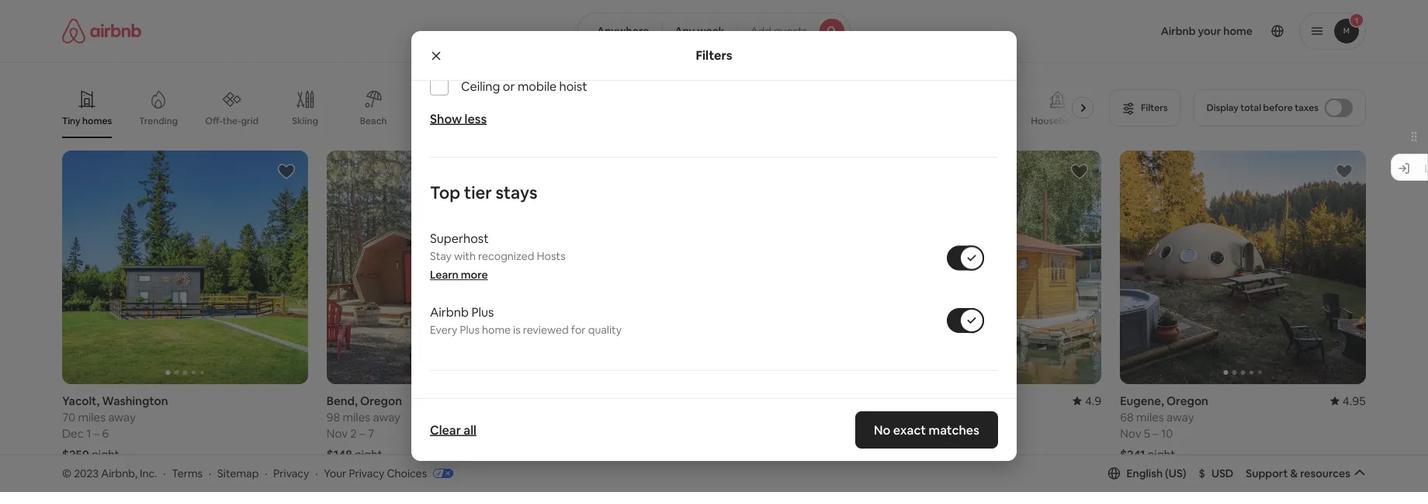 Task type: vqa. For each thing, say whether or not it's contained in the screenshot.
Rhododendron, Oregon group
yes



Task type: locate. For each thing, give the bounding box(es) containing it.
night inside yacolt, washington 70 miles away dec 1 – 6 $250 night
[[92, 447, 119, 462]]

oregon right rhododendron,
[[679, 393, 721, 408]]

– inside yacolt, washington 70 miles away dec 1 – 6 $250 night
[[94, 426, 100, 441]]

away inside bend, oregon 98 miles away nov 2 – 7 $148 night
[[373, 410, 401, 425]]

group for yacolt, washington
[[62, 151, 308, 384]]

3 – from the left
[[893, 426, 899, 441]]

1 privacy from the left
[[274, 466, 309, 480]]

4.9 out of 5 average rating image
[[1073, 393, 1102, 408]]

group for eugene, oregon
[[1120, 151, 1366, 384]]

reviewed
[[523, 323, 569, 337]]

miles inside eugene, oregon 68 miles away nov 5 – 10 $241 night
[[1137, 410, 1164, 425]]

oregon inside portland, oregon 50 miles away nov 15 – 20 $132 night
[[908, 393, 950, 408]]

houseboats
[[1031, 115, 1084, 127]]

miles inside bend, oregon 98 miles away nov 2 – 7 $148 night
[[343, 410, 370, 425]]

2 4.95 from the left
[[1343, 393, 1366, 408]]

· left your
[[315, 466, 318, 480]]

2 horizontal spatial nov
[[1120, 426, 1142, 441]]

no exact matches link
[[856, 411, 998, 449]]

group for bend, oregon
[[327, 151, 573, 384]]

airbnb
[[430, 304, 469, 320]]

1 night from the left
[[92, 447, 119, 462]]

beach
[[360, 115, 387, 127]]

night right $117
[[617, 447, 645, 462]]

4.95 for bend, oregon 98 miles away nov 2 – 7 $148 night
[[549, 393, 573, 408]]

1 horizontal spatial show
[[678, 398, 706, 412]]

3 oregon from the left
[[679, 393, 721, 408]]

1 miles from the left
[[78, 410, 106, 425]]

support & resources button
[[1246, 466, 1366, 480]]

nov inside eugene, oregon 68 miles away nov 5 – 10 $241 night
[[1120, 426, 1142, 441]]

$117 night
[[591, 447, 645, 462]]

3 away from the left
[[902, 410, 930, 425]]

learn more link
[[430, 268, 488, 282]]

hosts
[[537, 249, 566, 263]]

show inside show map button
[[678, 398, 706, 412]]

tiny homes
[[62, 115, 112, 127]]

terms · sitemap · privacy ·
[[172, 466, 318, 480]]

1 horizontal spatial 4.95
[[1343, 393, 1366, 408]]

support & resources
[[1246, 466, 1351, 480]]

superhost stay with recognized hosts learn more
[[430, 230, 566, 282]]

trending
[[139, 115, 178, 127]]

eugene, oregon 68 miles away nov 5 – 10 $241 night
[[1120, 393, 1209, 462]]

$241
[[1120, 447, 1146, 462]]

– right 5
[[1153, 426, 1159, 441]]

nov left 5
[[1120, 426, 1142, 441]]

nov inside portland, oregon 50 miles away nov 15 – 20 $132 night
[[856, 426, 877, 441]]

away inside eugene, oregon 68 miles away nov 5 – 10 $241 night
[[1167, 410, 1194, 425]]

1 horizontal spatial privacy
[[349, 466, 385, 480]]

tier
[[464, 181, 492, 203]]

2 miles from the left
[[343, 410, 370, 425]]

70
[[62, 410, 75, 425]]

less
[[465, 111, 487, 127]]

night up english (us)
[[1148, 447, 1176, 462]]

host language
[[430, 395, 546, 417]]

add to wishlist: yacolt, washington image
[[277, 162, 296, 181]]

–
[[94, 426, 100, 441], [360, 426, 365, 441], [893, 426, 899, 441], [1153, 426, 1159, 441]]

· right inc.
[[163, 466, 166, 480]]

· left privacy link
[[265, 466, 267, 480]]

night inside portland, oregon 50 miles away nov 15 – 20 $132 night
[[883, 447, 911, 462]]

oregon up the 10
[[1167, 393, 1209, 408]]

4.9
[[1085, 393, 1102, 408]]

2 night from the left
[[355, 447, 383, 462]]

skiing
[[292, 115, 318, 127]]

display
[[1207, 102, 1239, 114]]

4 oregon from the left
[[1167, 393, 1209, 408]]

· right terms link
[[209, 466, 211, 480]]

away inside yacolt, washington 70 miles away dec 1 – 6 $250 night
[[108, 410, 136, 425]]

privacy
[[274, 466, 309, 480], [349, 466, 385, 480]]

guests
[[774, 24, 808, 38]]

miles up 2
[[343, 410, 370, 425]]

1 away from the left
[[108, 410, 136, 425]]

none search field containing anywhere
[[578, 12, 851, 50]]

nov inside bend, oregon 98 miles away nov 2 – 7 $148 night
[[327, 426, 348, 441]]

resources
[[1301, 466, 1351, 480]]

2 nov from the left
[[856, 426, 877, 441]]

mobile
[[518, 78, 557, 94]]

nov left 2
[[327, 426, 348, 441]]

night up your privacy choices
[[355, 447, 383, 462]]

clear all button
[[422, 415, 484, 446]]

4.95
[[549, 393, 573, 408], [1343, 393, 1366, 408]]

show
[[430, 111, 462, 127], [678, 398, 706, 412]]

privacy left your
[[274, 466, 309, 480]]

$117
[[591, 447, 615, 462]]

1 oregon from the left
[[360, 393, 402, 408]]

portland,
[[856, 393, 906, 408]]

airbnb plus every plus home is reviewed for quality
[[430, 304, 622, 337]]

privacy right your
[[349, 466, 385, 480]]

$ usd
[[1199, 466, 1234, 480]]

– right "1"
[[94, 426, 100, 441]]

away down washington
[[108, 410, 136, 425]]

miles up 15
[[872, 410, 900, 425]]

night for $132
[[883, 447, 911, 462]]

– right 15
[[893, 426, 899, 441]]

add to wishlist: portland, oregon image
[[1071, 162, 1089, 181]]

add to wishlist: eugene, oregon image
[[1335, 162, 1354, 181]]

week
[[697, 24, 725, 38]]

rhododendron,
[[591, 393, 677, 408]]

night inside eugene, oregon 68 miles away nov 5 – 10 $241 night
[[1148, 447, 1176, 462]]

more
[[461, 268, 488, 282]]

away for 7
[[373, 410, 401, 425]]

15
[[880, 426, 891, 441]]

4 away from the left
[[1167, 410, 1194, 425]]

20
[[902, 426, 915, 441]]

away up 20
[[902, 410, 930, 425]]

anywhere
[[597, 24, 649, 38]]

$250
[[62, 447, 89, 462]]

terms link
[[172, 466, 203, 480]]

4.95 out of 5 average rating image
[[537, 393, 573, 408]]

0 vertical spatial show
[[430, 111, 462, 127]]

miles inside portland, oregon 50 miles away nov 15 – 20 $132 night
[[872, 410, 900, 425]]

1 vertical spatial show
[[678, 398, 706, 412]]

away up 7
[[373, 410, 401, 425]]

– inside eugene, oregon 68 miles away nov 5 – 10 $241 night
[[1153, 426, 1159, 441]]

1 – from the left
[[94, 426, 100, 441]]

4 – from the left
[[1153, 426, 1159, 441]]

night down 20
[[883, 447, 911, 462]]

2 away from the left
[[373, 410, 401, 425]]

oregon for portland, oregon 50 miles away nov 15 – 20 $132 night
[[908, 393, 950, 408]]

night
[[92, 447, 119, 462], [355, 447, 383, 462], [883, 447, 911, 462], [617, 447, 645, 462], [1148, 447, 1176, 462]]

the-
[[223, 115, 241, 127]]

every
[[430, 323, 458, 337]]

night for $148
[[355, 447, 383, 462]]

0 horizontal spatial 4.95
[[549, 393, 573, 408]]

oregon for eugene, oregon 68 miles away nov 5 – 10 $241 night
[[1167, 393, 1209, 408]]

night inside bend, oregon 98 miles away nov 2 – 7 $148 night
[[355, 447, 383, 462]]

top tier stays
[[430, 181, 538, 203]]

night up the © 2023 airbnb, inc. ·
[[92, 447, 119, 462]]

5
[[1144, 426, 1151, 441]]

oregon up no exact matches
[[908, 393, 950, 408]]

any week
[[675, 24, 725, 38]]

– inside portland, oregon 50 miles away nov 15 – 20 $132 night
[[893, 426, 899, 441]]

grid
[[241, 115, 259, 127]]

show map button
[[663, 386, 766, 424]]

5 night from the left
[[1148, 447, 1176, 462]]

add guests
[[751, 24, 808, 38]]

for
[[571, 323, 586, 337]]

night for $241
[[1148, 447, 1176, 462]]

show left the "map" on the bottom of page
[[678, 398, 706, 412]]

4 miles from the left
[[1137, 410, 1164, 425]]

usd
[[1212, 466, 1234, 480]]

nov
[[327, 426, 348, 441], [856, 426, 877, 441], [1120, 426, 1142, 441]]

©
[[62, 466, 72, 480]]

hoist
[[559, 78, 588, 94]]

group
[[62, 78, 1100, 138], [62, 151, 308, 384], [327, 151, 573, 384], [591, 151, 837, 384], [856, 151, 1102, 384], [1120, 151, 1366, 384]]

plus right every
[[460, 323, 480, 337]]

homes
[[82, 115, 112, 127]]

– left 7
[[360, 426, 365, 441]]

1 horizontal spatial nov
[[856, 426, 877, 441]]

show inside filters dialog
[[430, 111, 462, 127]]

4.94
[[814, 393, 837, 408]]

0 vertical spatial plus
[[472, 304, 494, 320]]

miles up "1"
[[78, 410, 106, 425]]

– inside bend, oregon 98 miles away nov 2 – 7 $148 night
[[360, 426, 365, 441]]

plus up home
[[472, 304, 494, 320]]

3 miles from the left
[[872, 410, 900, 425]]

98
[[327, 410, 340, 425]]

recognized
[[478, 249, 535, 263]]

None search field
[[578, 12, 851, 50]]

2 – from the left
[[360, 426, 365, 441]]

oregon inside eugene, oregon 68 miles away nov 5 – 10 $241 night
[[1167, 393, 1209, 408]]

1 4.95 from the left
[[549, 393, 573, 408]]

miles up 5
[[1137, 410, 1164, 425]]

away
[[108, 410, 136, 425], [373, 410, 401, 425], [902, 410, 930, 425], [1167, 410, 1194, 425]]

filters
[[696, 47, 733, 63]]

choices
[[387, 466, 427, 480]]

3 nov from the left
[[1120, 426, 1142, 441]]

1 nov from the left
[[327, 426, 348, 441]]

3 night from the left
[[883, 447, 911, 462]]

0 horizontal spatial privacy
[[274, 466, 309, 480]]

away up the 10
[[1167, 410, 1194, 425]]

nov down the 50
[[856, 426, 877, 441]]

show left less
[[430, 111, 462, 127]]

2 oregon from the left
[[908, 393, 950, 408]]

any
[[675, 24, 695, 38]]

7
[[368, 426, 374, 441]]

oregon up 7
[[360, 393, 402, 408]]

oregon inside bend, oregon 98 miles away nov 2 – 7 $148 night
[[360, 393, 402, 408]]

plus
[[472, 304, 494, 320], [460, 323, 480, 337]]

0 horizontal spatial nov
[[327, 426, 348, 441]]

miles inside yacolt, washington 70 miles away dec 1 – 6 $250 night
[[78, 410, 106, 425]]

washington
[[102, 393, 168, 408]]

0 horizontal spatial show
[[430, 111, 462, 127]]

away inside portland, oregon 50 miles away nov 15 – 20 $132 night
[[902, 410, 930, 425]]



Task type: describe. For each thing, give the bounding box(es) containing it.
eugene,
[[1120, 393, 1164, 408]]

no
[[874, 422, 891, 438]]

no exact matches
[[874, 422, 980, 438]]

top
[[430, 181, 460, 203]]

show less
[[430, 111, 487, 127]]

nov for 50
[[856, 426, 877, 441]]

total
[[1241, 102, 1262, 114]]

show for show map
[[678, 398, 706, 412]]

away for 20
[[902, 410, 930, 425]]

4.95 out of 5 average rating image
[[1331, 393, 1366, 408]]

clear all
[[430, 422, 477, 438]]

english
[[1127, 466, 1163, 480]]

6
[[102, 426, 109, 441]]

$
[[1199, 466, 1206, 480]]

matches
[[929, 422, 980, 438]]

away for 6
[[108, 410, 136, 425]]

english (us)
[[1127, 466, 1187, 480]]

oregon for bend, oregon 98 miles away nov 2 – 7 $148 night
[[360, 393, 402, 408]]

stay
[[430, 249, 452, 263]]

50
[[856, 410, 869, 425]]

68
[[1120, 410, 1134, 425]]

ceiling
[[461, 78, 500, 94]]

add
[[751, 24, 772, 38]]

language
[[472, 395, 546, 417]]

nov for 68
[[1120, 426, 1142, 441]]

your
[[324, 466, 347, 480]]

night for $250
[[92, 447, 119, 462]]

clear
[[430, 422, 461, 438]]

with
[[454, 249, 476, 263]]

superhost
[[430, 230, 489, 246]]

1 vertical spatial plus
[[460, 323, 480, 337]]

1 · from the left
[[163, 466, 166, 480]]

2 · from the left
[[209, 466, 211, 480]]

miles for 15
[[872, 410, 900, 425]]

– for 20
[[893, 426, 899, 441]]

2023
[[74, 466, 99, 480]]

your privacy choices link
[[324, 466, 454, 481]]

learn
[[430, 268, 459, 282]]

group for portland, oregon
[[856, 151, 1102, 384]]

before
[[1264, 102, 1293, 114]]

inc.
[[140, 466, 157, 480]]

profile element
[[870, 0, 1366, 62]]

home
[[482, 323, 511, 337]]

rhododendron, oregon
[[591, 393, 721, 408]]

2
[[350, 426, 357, 441]]

yacolt,
[[62, 393, 100, 408]]

10
[[1162, 426, 1173, 441]]

terms
[[172, 466, 203, 480]]

miles for 1
[[78, 410, 106, 425]]

– for 6
[[94, 426, 100, 441]]

mansions
[[421, 115, 462, 127]]

oregon for rhododendron, oregon
[[679, 393, 721, 408]]

group containing off-the-grid
[[62, 78, 1100, 138]]

ceiling or mobile hoist
[[461, 78, 588, 94]]

your privacy choices
[[324, 466, 427, 480]]

filters dialog
[[411, 0, 1017, 492]]

3 · from the left
[[265, 466, 267, 480]]

off-the-grid
[[205, 115, 259, 127]]

4 · from the left
[[315, 466, 318, 480]]

support
[[1246, 466, 1288, 480]]

yacolt, washington 70 miles away dec 1 – 6 $250 night
[[62, 393, 168, 462]]

– for 7
[[360, 426, 365, 441]]

– for 10
[[1153, 426, 1159, 441]]

2 privacy from the left
[[349, 466, 385, 480]]

bend,
[[327, 393, 358, 408]]

quality
[[588, 323, 622, 337]]

group for rhododendron, oregon
[[591, 151, 837, 384]]

miles for 2
[[343, 410, 370, 425]]

is
[[513, 323, 521, 337]]

© 2023 airbnb, inc. ·
[[62, 466, 166, 480]]

4 night from the left
[[617, 447, 645, 462]]

any week button
[[662, 12, 738, 50]]

away for 10
[[1167, 410, 1194, 425]]

show less button
[[430, 111, 487, 127]]

show for show less
[[430, 111, 462, 127]]

sitemap
[[217, 466, 259, 480]]

sitemap link
[[217, 466, 259, 480]]

privacy link
[[274, 466, 309, 480]]

4.95 for eugene, oregon 68 miles away nov 5 – 10 $241 night
[[1343, 393, 1366, 408]]

portland, oregon 50 miles away nov 15 – 20 $132 night
[[856, 393, 950, 462]]

anywhere button
[[578, 12, 662, 50]]

miles for 5
[[1137, 410, 1164, 425]]

nov for 98
[[327, 426, 348, 441]]

tiny
[[62, 115, 80, 127]]

english (us) button
[[1108, 466, 1187, 480]]

&
[[1291, 466, 1298, 480]]

map
[[709, 398, 732, 412]]

1
[[86, 426, 91, 441]]

off-
[[205, 115, 223, 127]]

$132
[[856, 447, 881, 462]]

(us)
[[1165, 466, 1187, 480]]

$148
[[327, 447, 352, 462]]

4.94 out of 5 average rating image
[[801, 393, 837, 408]]

host
[[430, 395, 468, 417]]

dec
[[62, 426, 84, 441]]

stays
[[496, 181, 538, 203]]



